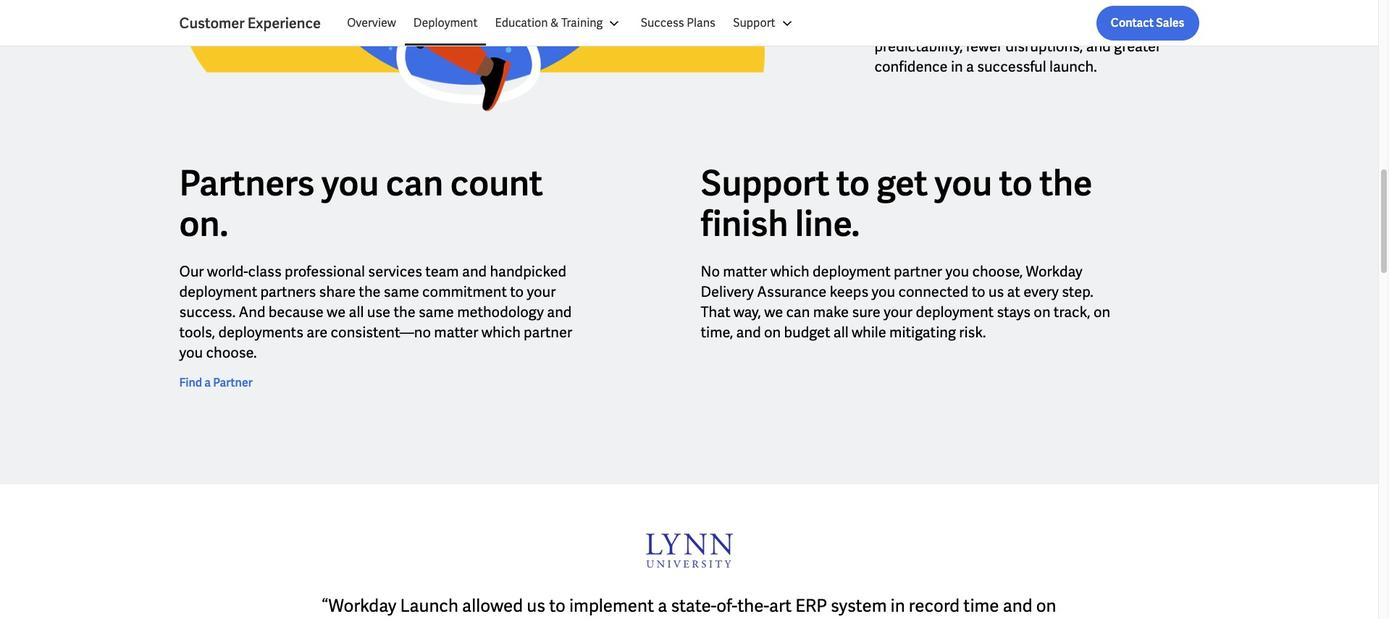 Task type: describe. For each thing, give the bounding box(es) containing it.
deployments
[[218, 323, 303, 342]]

a inside "workday launch allowed us to implement a state-of-the-art erp system in record time and on budget."
[[658, 594, 667, 617]]

success plans
[[641, 15, 715, 30]]

list containing overview
[[338, 6, 1199, 41]]

contact sales link
[[1096, 6, 1199, 41]]

track,
[[1054, 302, 1090, 321]]

in
[[890, 594, 905, 617]]

implement
[[569, 594, 654, 617]]

every
[[1023, 282, 1059, 301]]

training
[[561, 15, 603, 30]]

of-
[[716, 594, 737, 617]]

all inside no matter which deployment partner you choose, workday delivery assurance keeps you connected to us at every step. that way, we can make sure your deployment stays on track, on time, and on budget all while mitigating risk.
[[833, 323, 849, 342]]

support for support to get you to the finish line.
[[701, 161, 829, 205]]

overview
[[347, 15, 396, 30]]

tools,
[[179, 323, 215, 342]]

the inside "support to get you to the finish line."
[[1039, 161, 1092, 205]]

keeps
[[830, 282, 868, 301]]

support for support
[[733, 15, 775, 30]]

share
[[319, 282, 356, 301]]

to inside no matter which deployment partner you choose, workday delivery assurance keeps you connected to us at every step. that way, we can make sure your deployment stays on track, on time, and on budget all while mitigating risk.
[[972, 282, 985, 301]]

partners
[[260, 282, 316, 301]]

on.
[[179, 201, 228, 246]]

deployment
[[413, 15, 478, 30]]

commitment
[[422, 282, 507, 301]]

success
[[641, 15, 684, 30]]

that
[[701, 302, 730, 321]]

on inside "workday launch allowed us to implement a state-of-the-art erp system in record time and on budget."
[[1036, 594, 1056, 617]]

erp
[[795, 594, 827, 617]]

customer experience
[[179, 14, 321, 33]]

0 vertical spatial a
[[204, 375, 211, 390]]

partner inside our world-class professional services team and handpicked deployment partners share the same commitment to your success. and because we all use the same methodology and tools, deployments are consistent—no matter which partner you choose.
[[524, 323, 572, 342]]

&
[[550, 15, 559, 30]]

choose,
[[972, 262, 1023, 281]]

no matter which deployment partner you choose, workday delivery assurance keeps you connected to us at every step. that way, we can make sure your deployment stays on track, on time, and on budget all while mitigating risk.
[[701, 262, 1110, 342]]

launch
[[400, 594, 458, 617]]

2 vertical spatial the
[[394, 302, 415, 321]]

plans
[[687, 15, 715, 30]]

to inside our world-class professional services team and handpicked deployment partners share the same commitment to your success. and because we all use the same methodology and tools, deployments are consistent—no matter which partner you choose.
[[510, 282, 524, 301]]

way,
[[733, 302, 761, 321]]

0 vertical spatial deployment
[[813, 262, 891, 281]]

success plans link
[[632, 6, 724, 41]]

on right track, on the right of the page
[[1093, 302, 1110, 321]]

delivery
[[701, 282, 754, 301]]

partners you can count on.
[[179, 161, 543, 246]]

"workday launch allowed us to implement a state-of-the-art erp system in record time and on budget."
[[322, 594, 1056, 619]]

while
[[852, 323, 886, 342]]

2 horizontal spatial deployment
[[916, 302, 994, 321]]

class
[[248, 262, 282, 281]]

deployment inside our world-class professional services team and handpicked deployment partners share the same commitment to your success. and because we all use the same methodology and tools, deployments are consistent—no matter which partner you choose.
[[179, 282, 257, 301]]

consistent—no
[[331, 323, 431, 342]]

you inside partners you can count on.
[[321, 161, 379, 205]]

which inside no matter which deployment partner you choose, workday delivery assurance keeps you connected to us at every step. that way, we can make sure your deployment stays on track, on time, and on budget all while mitigating risk.
[[770, 262, 809, 281]]

choose.
[[206, 343, 257, 362]]

finish
[[701, 201, 788, 246]]

sales
[[1156, 15, 1184, 30]]

your inside our world-class professional services team and handpicked deployment partners share the same commitment to your success. and because we all use the same methodology and tools, deployments are consistent—no matter which partner you choose.
[[527, 282, 556, 301]]

time
[[963, 594, 999, 617]]

our world-class professional services team and handpicked deployment partners share the same commitment to your success. and because we all use the same methodology and tools, deployments are consistent—no matter which partner you choose.
[[179, 262, 572, 362]]

connected
[[898, 282, 969, 301]]

our
[[179, 262, 204, 281]]

partners
[[179, 161, 315, 205]]

because
[[268, 302, 324, 321]]

step.
[[1062, 282, 1093, 301]]

budget
[[784, 323, 830, 342]]

find a partner link
[[179, 374, 253, 392]]

"workday
[[322, 594, 396, 617]]

experience
[[247, 14, 321, 33]]

customer
[[179, 14, 245, 33]]

to inside "workday launch allowed us to implement a state-of-the-art erp system in record time and on budget."
[[549, 594, 566, 617]]

can inside no matter which deployment partner you choose, workday delivery assurance keeps you connected to us at every step. that way, we can make sure your deployment stays on track, on time, and on budget all while mitigating risk.
[[786, 302, 810, 321]]

make
[[813, 302, 849, 321]]



Task type: vqa. For each thing, say whether or not it's contained in the screenshot.
1st we from the left
yes



Task type: locate. For each thing, give the bounding box(es) containing it.
your up mitigating
[[884, 302, 913, 321]]

and
[[462, 262, 487, 281], [547, 302, 572, 321], [736, 323, 761, 342], [1003, 594, 1032, 617]]

assurance
[[757, 282, 827, 301]]

menu
[[338, 6, 804, 41]]

professional
[[285, 262, 365, 281]]

1 horizontal spatial matter
[[723, 262, 767, 281]]

0 vertical spatial matter
[[723, 262, 767, 281]]

system
[[831, 594, 887, 617]]

deployment up risk.
[[916, 302, 994, 321]]

1 we from the left
[[327, 302, 346, 321]]

1 vertical spatial partner
[[524, 323, 572, 342]]

1 horizontal spatial your
[[884, 302, 913, 321]]

partner up connected
[[894, 262, 942, 281]]

all down make
[[833, 323, 849, 342]]

0 horizontal spatial we
[[327, 302, 346, 321]]

overview link
[[338, 6, 405, 41]]

support inside dropdown button
[[733, 15, 775, 30]]

0 vertical spatial same
[[384, 282, 419, 301]]

1 horizontal spatial which
[[770, 262, 809, 281]]

count
[[450, 161, 543, 205]]

you inside our world-class professional services team and handpicked deployment partners share the same commitment to your success. and because we all use the same methodology and tools, deployments are consistent—no matter which partner you choose.
[[179, 343, 203, 362]]

get
[[877, 161, 928, 205]]

deployment
[[813, 262, 891, 281], [179, 282, 257, 301], [916, 302, 994, 321]]

1 horizontal spatial the
[[394, 302, 415, 321]]

no
[[701, 262, 720, 281]]

1 horizontal spatial deployment
[[813, 262, 891, 281]]

which up assurance
[[770, 262, 809, 281]]

which inside our world-class professional services team and handpicked deployment partners share the same commitment to your success. and because we all use the same methodology and tools, deployments are consistent—no matter which partner you choose.
[[481, 323, 521, 342]]

on left the budget
[[764, 323, 781, 342]]

matter
[[723, 262, 767, 281], [434, 323, 478, 342]]

stays
[[997, 302, 1031, 321]]

contact
[[1111, 15, 1154, 30]]

methodology
[[457, 302, 544, 321]]

on
[[1034, 302, 1050, 321], [1093, 302, 1110, 321], [764, 323, 781, 342], [1036, 594, 1056, 617]]

we right way,
[[764, 302, 783, 321]]

matter inside no matter which deployment partner you choose, workday delivery assurance keeps you connected to us at every step. that way, we can make sure your deployment stays on track, on time, and on budget all while mitigating risk.
[[723, 262, 767, 281]]

1 vertical spatial the
[[359, 282, 381, 301]]

line.
[[795, 201, 860, 246]]

allowed
[[462, 594, 523, 617]]

1 horizontal spatial we
[[764, 302, 783, 321]]

which
[[770, 262, 809, 281], [481, 323, 521, 342]]

and down way,
[[736, 323, 761, 342]]

handpicked
[[490, 262, 566, 281]]

you
[[321, 161, 379, 205], [935, 161, 992, 205], [945, 262, 969, 281], [872, 282, 895, 301], [179, 343, 203, 362]]

on down every
[[1034, 302, 1050, 321]]

0 horizontal spatial can
[[386, 161, 443, 205]]

budget."
[[656, 617, 722, 619]]

list
[[338, 6, 1199, 41]]

customer experience link
[[179, 13, 338, 33]]

menu containing overview
[[338, 6, 804, 41]]

education & training
[[495, 15, 603, 30]]

partner inside no matter which deployment partner you choose, workday delivery assurance keeps you connected to us at every step. that way, we can make sure your deployment stays on track, on time, and on budget all while mitigating risk.
[[894, 262, 942, 281]]

your inside no matter which deployment partner you choose, workday delivery assurance keeps you connected to us at every step. that way, we can make sure your deployment stays on track, on time, and on budget all while mitigating risk.
[[884, 302, 913, 321]]

1 vertical spatial us
[[527, 594, 545, 617]]

can
[[386, 161, 443, 205], [786, 302, 810, 321]]

time,
[[701, 323, 733, 342]]

world-
[[207, 262, 248, 281]]

a right find at bottom
[[204, 375, 211, 390]]

0 horizontal spatial all
[[349, 302, 364, 321]]

which down methodology
[[481, 323, 521, 342]]

support button
[[724, 6, 804, 41]]

all
[[349, 302, 364, 321], [833, 323, 849, 342]]

we inside our world-class professional services team and handpicked deployment partners share the same commitment to your success. and because we all use the same methodology and tools, deployments are consistent—no matter which partner you choose.
[[327, 302, 346, 321]]

0 horizontal spatial a
[[204, 375, 211, 390]]

1 vertical spatial a
[[658, 594, 667, 617]]

support to get you to the finish line.
[[701, 161, 1092, 246]]

are
[[307, 323, 328, 342]]

0 vertical spatial the
[[1039, 161, 1092, 205]]

people working with data. image
[[179, 0, 764, 116]]

0 vertical spatial us
[[988, 282, 1004, 301]]

1 vertical spatial matter
[[434, 323, 478, 342]]

we inside no matter which deployment partner you choose, workday delivery assurance keeps you connected to us at every step. that way, we can make sure your deployment stays on track, on time, and on budget all while mitigating risk.
[[764, 302, 783, 321]]

the-
[[737, 594, 769, 617]]

1 vertical spatial your
[[884, 302, 913, 321]]

team
[[425, 262, 459, 281]]

same down commitment
[[419, 302, 454, 321]]

and inside no matter which deployment partner you choose, workday delivery assurance keeps you connected to us at every step. that way, we can make sure your deployment stays on track, on time, and on budget all while mitigating risk.
[[736, 323, 761, 342]]

workday
[[1026, 262, 1082, 281]]

1 horizontal spatial all
[[833, 323, 849, 342]]

and right the time
[[1003, 594, 1032, 617]]

matter up the "delivery"
[[723, 262, 767, 281]]

0 horizontal spatial deployment
[[179, 282, 257, 301]]

find
[[179, 375, 202, 390]]

and inside "workday launch allowed us to implement a state-of-the-art erp system in record time and on budget."
[[1003, 594, 1032, 617]]

0 horizontal spatial us
[[527, 594, 545, 617]]

can inside partners you can count on.
[[386, 161, 443, 205]]

your
[[527, 282, 556, 301], [884, 302, 913, 321]]

0 horizontal spatial your
[[527, 282, 556, 301]]

partner down methodology
[[524, 323, 572, 342]]

and down the 'handpicked'
[[547, 302, 572, 321]]

and
[[239, 302, 265, 321]]

1 vertical spatial support
[[701, 161, 829, 205]]

us right allowed
[[527, 594, 545, 617]]

at
[[1007, 282, 1020, 301]]

0 vertical spatial can
[[386, 161, 443, 205]]

1 vertical spatial same
[[419, 302, 454, 321]]

services
[[368, 262, 422, 281]]

partner
[[213, 375, 253, 390]]

1 horizontal spatial us
[[988, 282, 1004, 301]]

education
[[495, 15, 548, 30]]

and up commitment
[[462, 262, 487, 281]]

1 vertical spatial can
[[786, 302, 810, 321]]

partner
[[894, 262, 942, 281], [524, 323, 572, 342]]

you inside "support to get you to the finish line."
[[935, 161, 992, 205]]

art
[[769, 594, 792, 617]]

deployment down world-
[[179, 282, 257, 301]]

state-
[[671, 594, 716, 617]]

we down share
[[327, 302, 346, 321]]

1 vertical spatial deployment
[[179, 282, 257, 301]]

contact sales
[[1111, 15, 1184, 30]]

the
[[1039, 161, 1092, 205], [359, 282, 381, 301], [394, 302, 415, 321]]

a up the budget."
[[658, 594, 667, 617]]

0 horizontal spatial partner
[[524, 323, 572, 342]]

1 horizontal spatial partner
[[894, 262, 942, 281]]

0 horizontal spatial matter
[[434, 323, 478, 342]]

matter inside our world-class professional services team and handpicked deployment partners share the same commitment to your success. and because we all use the same methodology and tools, deployments are consistent—no matter which partner you choose.
[[434, 323, 478, 342]]

all inside our world-class professional services team and handpicked deployment partners share the same commitment to your success. and because we all use the same methodology and tools, deployments are consistent—no matter which partner you choose.
[[349, 302, 364, 321]]

0 vertical spatial all
[[349, 302, 364, 321]]

2 vertical spatial deployment
[[916, 302, 994, 321]]

your down the 'handpicked'
[[527, 282, 556, 301]]

2 horizontal spatial the
[[1039, 161, 1092, 205]]

find a partner
[[179, 375, 253, 390]]

0 vertical spatial partner
[[894, 262, 942, 281]]

deployment link
[[405, 6, 486, 41]]

0 vertical spatial your
[[527, 282, 556, 301]]

use
[[367, 302, 390, 321]]

on right the time
[[1036, 594, 1056, 617]]

us left at
[[988, 282, 1004, 301]]

1 vertical spatial all
[[833, 323, 849, 342]]

2 we from the left
[[764, 302, 783, 321]]

to
[[836, 161, 870, 205], [999, 161, 1033, 205], [510, 282, 524, 301], [972, 282, 985, 301], [549, 594, 566, 617]]

us inside no matter which deployment partner you choose, workday delivery assurance keeps you connected to us at every step. that way, we can make sure your deployment stays on track, on time, and on budget all while mitigating risk.
[[988, 282, 1004, 301]]

0 horizontal spatial the
[[359, 282, 381, 301]]

0 vertical spatial support
[[733, 15, 775, 30]]

education & training button
[[486, 6, 632, 41]]

us inside "workday launch allowed us to implement a state-of-the-art erp system in record time and on budget."
[[527, 594, 545, 617]]

us
[[988, 282, 1004, 301], [527, 594, 545, 617]]

same down services
[[384, 282, 419, 301]]

1 horizontal spatial a
[[658, 594, 667, 617]]

support inside "support to get you to the finish line."
[[701, 161, 829, 205]]

all left the use
[[349, 302, 364, 321]]

mitigating
[[889, 323, 956, 342]]

support
[[733, 15, 775, 30], [701, 161, 829, 205]]

record
[[909, 594, 960, 617]]

deployment up keeps
[[813, 262, 891, 281]]

same
[[384, 282, 419, 301], [419, 302, 454, 321]]

success.
[[179, 302, 236, 321]]

0 vertical spatial which
[[770, 262, 809, 281]]

we
[[327, 302, 346, 321], [764, 302, 783, 321]]

lynn university logo image
[[646, 531, 733, 571]]

1 vertical spatial which
[[481, 323, 521, 342]]

sure
[[852, 302, 881, 321]]

0 horizontal spatial which
[[481, 323, 521, 342]]

matter down commitment
[[434, 323, 478, 342]]

risk.
[[959, 323, 986, 342]]

1 horizontal spatial can
[[786, 302, 810, 321]]



